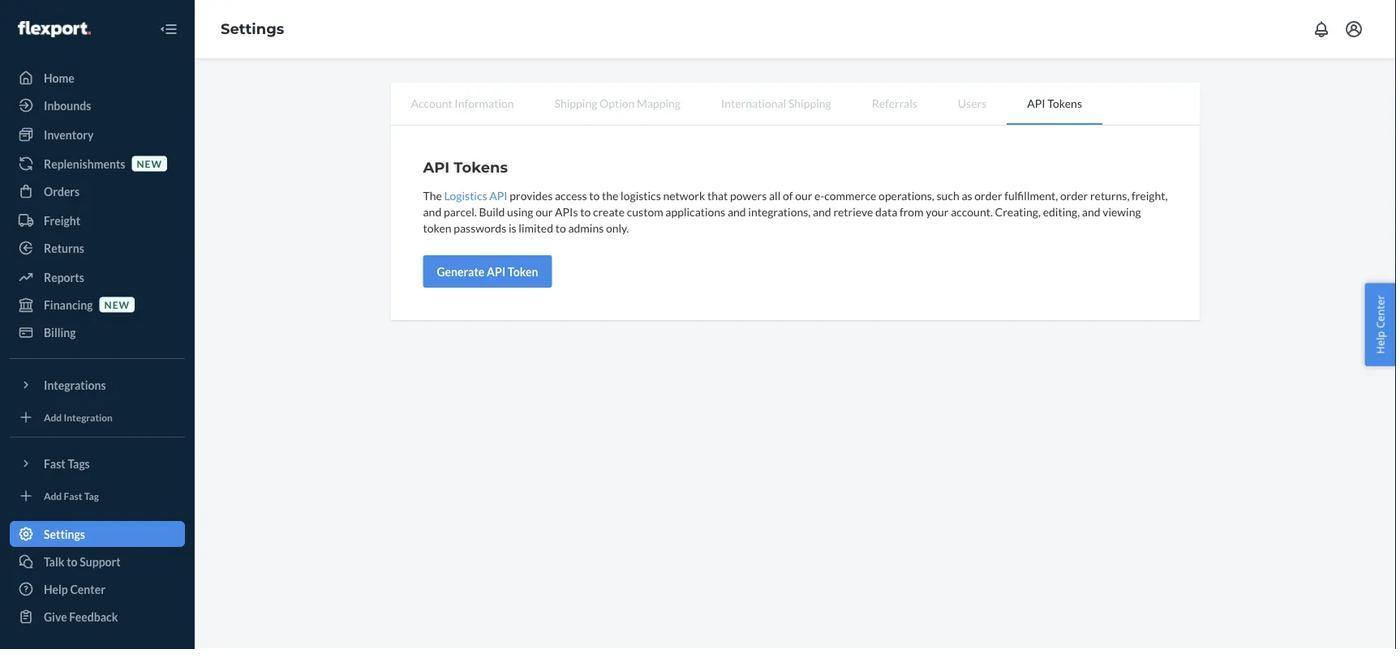 Task type: locate. For each thing, give the bounding box(es) containing it.
fast
[[44, 457, 66, 471], [64, 490, 82, 502]]

1 horizontal spatial help
[[1373, 331, 1388, 354]]

our
[[795, 189, 813, 202], [536, 205, 553, 219]]

api tokens tab
[[1007, 83, 1103, 125]]

to
[[589, 189, 600, 202], [580, 205, 591, 219], [556, 221, 566, 235], [67, 555, 78, 569]]

1 vertical spatial fast
[[64, 490, 82, 502]]

shipping option mapping tab
[[534, 83, 701, 123]]

center
[[1373, 296, 1388, 329], [70, 583, 105, 597]]

0 vertical spatial new
[[137, 158, 162, 170]]

0 vertical spatial help center
[[1373, 296, 1388, 354]]

1 horizontal spatial our
[[795, 189, 813, 202]]

0 horizontal spatial shipping
[[555, 96, 598, 110]]

0 horizontal spatial order
[[975, 189, 1003, 202]]

1 horizontal spatial settings
[[221, 20, 284, 38]]

api
[[1027, 96, 1046, 110], [423, 158, 450, 176], [490, 189, 508, 202], [487, 265, 506, 279]]

all
[[769, 189, 781, 202]]

our left e-
[[795, 189, 813, 202]]

only.
[[606, 221, 629, 235]]

integrations
[[44, 379, 106, 392]]

api right 'users'
[[1027, 96, 1046, 110]]

international
[[721, 96, 786, 110]]

1 vertical spatial settings
[[44, 528, 85, 542]]

give
[[44, 611, 67, 624]]

is
[[509, 221, 517, 235]]

creating,
[[995, 205, 1041, 219]]

and down e-
[[813, 205, 831, 219]]

fast left tags
[[44, 457, 66, 471]]

shipping left option
[[555, 96, 598, 110]]

international shipping tab
[[701, 83, 852, 123]]

settings
[[221, 20, 284, 38], [44, 528, 85, 542]]

billing
[[44, 326, 76, 340]]

create
[[593, 205, 625, 219]]

add down fast tags
[[44, 490, 62, 502]]

and down the the
[[423, 205, 442, 219]]

0 horizontal spatial center
[[70, 583, 105, 597]]

0 horizontal spatial help center
[[44, 583, 105, 597]]

feedback
[[69, 611, 118, 624]]

reports
[[44, 271, 84, 284]]

1 horizontal spatial shipping
[[789, 96, 831, 110]]

fulfillment,
[[1005, 189, 1058, 202]]

account information tab
[[391, 83, 534, 123]]

your
[[926, 205, 949, 219]]

close navigation image
[[159, 19, 179, 39]]

1 vertical spatial center
[[70, 583, 105, 597]]

integration
[[64, 412, 113, 424]]

1 shipping from the left
[[555, 96, 598, 110]]

order up 'editing,'
[[1061, 189, 1088, 202]]

1 vertical spatial help
[[44, 583, 68, 597]]

replenishments
[[44, 157, 125, 171]]

0 horizontal spatial help
[[44, 583, 68, 597]]

0 vertical spatial api tokens
[[1027, 96, 1082, 110]]

1 vertical spatial tokens
[[454, 158, 508, 176]]

freight,
[[1132, 189, 1168, 202]]

1 vertical spatial new
[[104, 299, 130, 311]]

0 vertical spatial our
[[795, 189, 813, 202]]

from
[[900, 205, 924, 219]]

api inside button
[[487, 265, 506, 279]]

to right talk
[[67, 555, 78, 569]]

returns link
[[10, 235, 185, 261]]

1 horizontal spatial center
[[1373, 296, 1388, 329]]

to down "apis"
[[556, 221, 566, 235]]

tag
[[84, 490, 99, 502]]

order
[[975, 189, 1003, 202], [1061, 189, 1088, 202]]

order right as
[[975, 189, 1003, 202]]

1 horizontal spatial new
[[137, 158, 162, 170]]

0 vertical spatial fast
[[44, 457, 66, 471]]

2 add from the top
[[44, 490, 62, 502]]

1 vertical spatial our
[[536, 205, 553, 219]]

0 horizontal spatial tokens
[[454, 158, 508, 176]]

and down returns,
[[1082, 205, 1101, 219]]

fast tags button
[[10, 451, 185, 477]]

1 horizontal spatial settings link
[[221, 20, 284, 38]]

generate api token button
[[423, 256, 552, 288]]

0 vertical spatial center
[[1373, 296, 1388, 329]]

returns,
[[1091, 189, 1130, 202]]

1 add from the top
[[44, 412, 62, 424]]

1 horizontal spatial tokens
[[1048, 96, 1082, 110]]

open account menu image
[[1345, 19, 1364, 39]]

freight
[[44, 214, 80, 228]]

0 vertical spatial settings link
[[221, 20, 284, 38]]

0 horizontal spatial settings link
[[10, 522, 185, 548]]

operations,
[[879, 189, 935, 202]]

add fast tag
[[44, 490, 99, 502]]

fast inside dropdown button
[[44, 457, 66, 471]]

new
[[137, 158, 162, 170], [104, 299, 130, 311]]

token
[[508, 265, 538, 279]]

1 and from the left
[[423, 205, 442, 219]]

and
[[423, 205, 442, 219], [728, 205, 746, 219], [813, 205, 831, 219], [1082, 205, 1101, 219]]

1 horizontal spatial help center
[[1373, 296, 1388, 354]]

help center inside 'link'
[[44, 583, 105, 597]]

tab list
[[391, 83, 1201, 126]]

passwords
[[454, 221, 507, 235]]

option
[[600, 96, 635, 110]]

1 horizontal spatial api tokens
[[1027, 96, 1082, 110]]

new down reports link
[[104, 299, 130, 311]]

shipping right the international
[[789, 96, 831, 110]]

parcel.
[[444, 205, 477, 219]]

3 and from the left
[[813, 205, 831, 219]]

integrations button
[[10, 372, 185, 398]]

talk to support button
[[10, 549, 185, 575]]

0 vertical spatial add
[[44, 412, 62, 424]]

generate
[[437, 265, 485, 279]]

1 vertical spatial add
[[44, 490, 62, 502]]

retrieve
[[834, 205, 873, 219]]

2 shipping from the left
[[789, 96, 831, 110]]

0 vertical spatial tokens
[[1048, 96, 1082, 110]]

the
[[602, 189, 619, 202]]

help inside help center 'link'
[[44, 583, 68, 597]]

0 horizontal spatial settings
[[44, 528, 85, 542]]

editing,
[[1043, 205, 1080, 219]]

api left token
[[487, 265, 506, 279]]

1 order from the left
[[975, 189, 1003, 202]]

of
[[783, 189, 793, 202]]

shipping
[[555, 96, 598, 110], [789, 96, 831, 110]]

tokens
[[1048, 96, 1082, 110], [454, 158, 508, 176]]

0 horizontal spatial new
[[104, 299, 130, 311]]

api tokens
[[1027, 96, 1082, 110], [423, 158, 508, 176]]

and down powers at the right top
[[728, 205, 746, 219]]

flexport logo image
[[18, 21, 91, 37]]

custom
[[627, 205, 664, 219]]

financing
[[44, 298, 93, 312]]

e-
[[815, 189, 825, 202]]

new for replenishments
[[137, 158, 162, 170]]

1 horizontal spatial order
[[1061, 189, 1088, 202]]

help
[[1373, 331, 1388, 354], [44, 583, 68, 597]]

2 and from the left
[[728, 205, 746, 219]]

as
[[962, 189, 973, 202]]

0 vertical spatial help
[[1373, 331, 1388, 354]]

1 vertical spatial help center
[[44, 583, 105, 597]]

help center link
[[10, 577, 185, 603]]

to up admins
[[580, 205, 591, 219]]

help inside button
[[1373, 331, 1388, 354]]

api up build
[[490, 189, 508, 202]]

add left integration
[[44, 412, 62, 424]]

add
[[44, 412, 62, 424], [44, 490, 62, 502]]

our up limited
[[536, 205, 553, 219]]

new up orders link at the left of page
[[137, 158, 162, 170]]

users tab
[[938, 83, 1007, 123]]

settings inside settings link
[[44, 528, 85, 542]]

0 horizontal spatial api tokens
[[423, 158, 508, 176]]

fast left tag
[[64, 490, 82, 502]]



Task type: vqa. For each thing, say whether or not it's contained in the screenshot.
November 26, 2023 element
no



Task type: describe. For each thing, give the bounding box(es) containing it.
1 vertical spatial api tokens
[[423, 158, 508, 176]]

provides
[[510, 189, 553, 202]]

0 vertical spatial settings
[[221, 20, 284, 38]]

users
[[958, 96, 987, 110]]

support
[[80, 555, 121, 569]]

provides access to the logistics network that powers all of our e-commerce operations, such as order fulfillment, order returns, freight, and parcel. build using our apis to create custom applications and integrations, and retrieve data from your account. creating, editing, and viewing token passwords is limited to admins only.
[[423, 189, 1168, 235]]

center inside 'link'
[[70, 583, 105, 597]]

shipping option mapping
[[555, 96, 681, 110]]

add for add integration
[[44, 412, 62, 424]]

add for add fast tag
[[44, 490, 62, 502]]

help center inside button
[[1373, 296, 1388, 354]]

to left the
[[589, 189, 600, 202]]

build
[[479, 205, 505, 219]]

freight link
[[10, 208, 185, 234]]

4 and from the left
[[1082, 205, 1101, 219]]

fast tags
[[44, 457, 90, 471]]

inventory link
[[10, 122, 185, 148]]

referrals
[[872, 96, 918, 110]]

viewing
[[1103, 205, 1141, 219]]

inbounds
[[44, 99, 91, 112]]

information
[[455, 96, 514, 110]]

referrals tab
[[852, 83, 938, 123]]

account
[[411, 96, 453, 110]]

add integration
[[44, 412, 113, 424]]

network
[[663, 189, 705, 202]]

using
[[507, 205, 533, 219]]

generate api token
[[437, 265, 538, 279]]

new for financing
[[104, 299, 130, 311]]

admins
[[568, 221, 604, 235]]

orders
[[44, 185, 80, 198]]

data
[[876, 205, 898, 219]]

inbounds link
[[10, 93, 185, 118]]

2 order from the left
[[1061, 189, 1088, 202]]

tags
[[68, 457, 90, 471]]

logistics api link
[[444, 189, 508, 202]]

home link
[[10, 65, 185, 91]]

applications
[[666, 205, 726, 219]]

commerce
[[825, 189, 877, 202]]

apis
[[555, 205, 578, 219]]

the logistics api
[[423, 189, 508, 202]]

add fast tag link
[[10, 484, 185, 510]]

inventory
[[44, 128, 94, 142]]

give feedback button
[[10, 605, 185, 630]]

international shipping
[[721, 96, 831, 110]]

shipping inside "shipping option mapping" tab
[[555, 96, 598, 110]]

api tokens inside tab
[[1027, 96, 1082, 110]]

such
[[937, 189, 960, 202]]

integrations,
[[748, 205, 811, 219]]

returns
[[44, 241, 84, 255]]

logistics
[[621, 189, 661, 202]]

give feedback
[[44, 611, 118, 624]]

account information
[[411, 96, 514, 110]]

limited
[[519, 221, 553, 235]]

to inside button
[[67, 555, 78, 569]]

1 vertical spatial settings link
[[10, 522, 185, 548]]

0 horizontal spatial our
[[536, 205, 553, 219]]

access
[[555, 189, 587, 202]]

talk to support
[[44, 555, 121, 569]]

add integration link
[[10, 405, 185, 431]]

talk
[[44, 555, 64, 569]]

that
[[708, 189, 728, 202]]

token
[[423, 221, 452, 235]]

open notifications image
[[1312, 19, 1332, 39]]

api up the the
[[423, 158, 450, 176]]

center inside button
[[1373, 296, 1388, 329]]

account.
[[951, 205, 993, 219]]

shipping inside international shipping tab
[[789, 96, 831, 110]]

orders link
[[10, 179, 185, 204]]

mapping
[[637, 96, 681, 110]]

reports link
[[10, 265, 185, 290]]

help center button
[[1365, 283, 1397, 367]]

tab list containing account information
[[391, 83, 1201, 126]]

billing link
[[10, 320, 185, 346]]

tokens inside tab
[[1048, 96, 1082, 110]]

powers
[[730, 189, 767, 202]]

logistics
[[444, 189, 487, 202]]

the
[[423, 189, 442, 202]]

home
[[44, 71, 75, 85]]

api inside tab
[[1027, 96, 1046, 110]]



